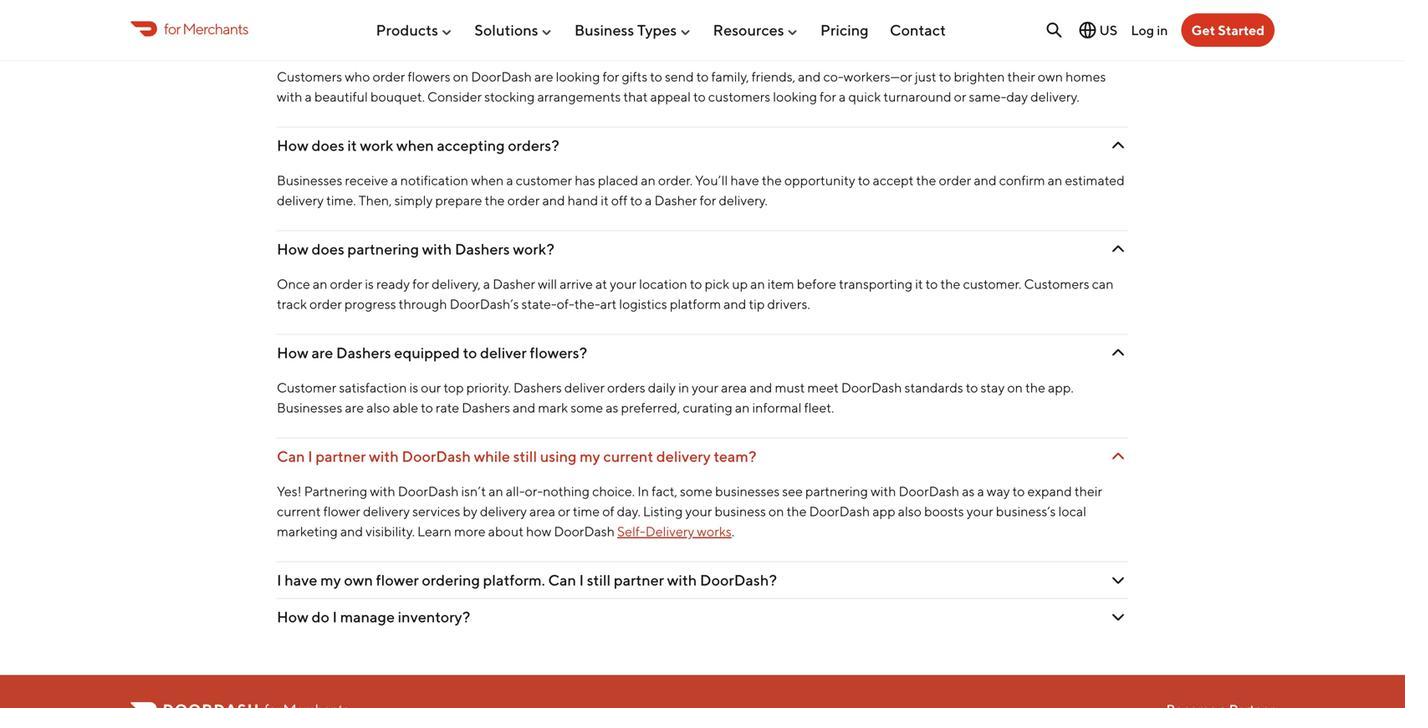 Task type: locate. For each thing, give the bounding box(es) containing it.
are inside customer satisfaction is our top priority. dashers deliver orders daily in your area and must meet doordash standards to stay on the app. businesses are also able to rate dashers and mark some as preferred, curating an informal fleet.
[[345, 400, 364, 416]]

1 vertical spatial in
[[678, 380, 689, 396]]

or-
[[525, 484, 543, 500]]

team?
[[714, 448, 757, 466]]

chevron down image up estimated
[[1108, 136, 1128, 156]]

0 horizontal spatial still
[[513, 448, 537, 466]]

0 horizontal spatial as
[[606, 400, 619, 416]]

on down see
[[769, 504, 784, 520]]

item
[[768, 276, 794, 292]]

4 chevron down image from the top
[[1108, 607, 1128, 628]]

when right work
[[396, 136, 434, 154]]

your right at
[[610, 276, 637, 292]]

then,
[[359, 193, 392, 208]]

how do i manage inventory?
[[277, 608, 470, 626]]

the left customer.
[[941, 276, 961, 292]]

progress
[[345, 296, 396, 312]]

1 vertical spatial also
[[898, 504, 922, 520]]

accepting
[[437, 136, 505, 154]]

deliver inside customer satisfaction is our top priority. dashers deliver orders daily in your area and must meet doordash standards to stay on the app. businesses are also able to rate dashers and mark some as preferred, curating an informal fleet.
[[564, 380, 605, 396]]

once an order is ready for delivery, a dasher will arrive at your location to pick up an item before transporting it to the customer. customers can track order progress through doordash's state-of-the-art logistics platform and tip drivers.
[[277, 276, 1114, 312]]

a left customer on the top of the page
[[506, 172, 513, 188]]

1 horizontal spatial as
[[962, 484, 975, 500]]

and left confirm
[[974, 172, 997, 188]]

your up curating
[[692, 380, 719, 396]]

0 vertical spatial some
[[571, 400, 603, 416]]

send
[[665, 69, 694, 85]]

my up do
[[320, 571, 341, 589]]

can right platform. at the bottom left of page
[[548, 571, 576, 589]]

your up works
[[685, 504, 712, 520]]

1 vertical spatial of
[[602, 504, 615, 520]]

1 horizontal spatial it
[[601, 193, 609, 208]]

0 horizontal spatial some
[[571, 400, 603, 416]]

0 horizontal spatial doordash?
[[589, 33, 666, 51]]

i down marketing
[[277, 571, 282, 589]]

business types
[[575, 21, 677, 39]]

0 vertical spatial still
[[513, 448, 537, 466]]

an left informal
[[735, 400, 750, 416]]

delivery. inside businesses receive a notification when a customer has placed an order. you'll have the opportunity to accept the order and confirm an estimated delivery time. then, simply prepare the order and hand it off to a dasher for delivery.
[[719, 193, 768, 208]]

1 vertical spatial does
[[312, 240, 345, 258]]

doordash down the time
[[554, 524, 615, 540]]

1 how from the top
[[277, 136, 309, 154]]

1 horizontal spatial my
[[580, 448, 600, 466]]

flower down partnering on the left bottom of page
[[323, 504, 360, 520]]

all-
[[506, 484, 525, 500]]

are down satisfaction
[[345, 400, 364, 416]]

learn
[[417, 524, 452, 540]]

when for notification
[[471, 172, 504, 188]]

also right app
[[898, 504, 922, 520]]

arrive
[[560, 276, 593, 292]]

work
[[360, 136, 393, 154]]

time
[[573, 504, 600, 520]]

1 vertical spatial customers
[[1024, 276, 1090, 292]]

1 vertical spatial their
[[1075, 484, 1103, 500]]

visibility.
[[366, 524, 415, 540]]

1 vertical spatial deliver
[[564, 380, 605, 396]]

nothing
[[543, 484, 590, 500]]

delivery up visibility.
[[363, 504, 410, 520]]

chevron down image down can
[[1108, 343, 1128, 363]]

own left homes
[[1038, 69, 1063, 85]]

an left all-
[[489, 484, 503, 500]]

area inside customer satisfaction is our top priority. dashers deliver orders daily in your area and must meet doordash standards to stay on the app. businesses are also able to rate dashers and mark some as preferred, curating an informal fleet.
[[721, 380, 747, 396]]

on up consider
[[453, 69, 469, 85]]

0 horizontal spatial partnering
[[348, 240, 419, 258]]

1 businesses from the top
[[277, 172, 342, 188]]

own
[[1038, 69, 1063, 85], [344, 571, 373, 589]]

an inside yes! partnering with doordash isn't an all-or-nothing choice. in fact, some businesses see partnering with doordash as a way to expand their current flower delivery services by delivery area or time of day. listing your business on the doordash app also boosts your business's local marketing and visibility. learn more about how doordash
[[489, 484, 503, 500]]

1 horizontal spatial some
[[680, 484, 713, 500]]

the down see
[[787, 504, 807, 520]]

chevron down image
[[1108, 136, 1128, 156], [1108, 239, 1128, 259], [1108, 343, 1128, 363]]

is inside customer satisfaction is our top priority. dashers deliver orders daily in your area and must meet doordash standards to stay on the app. businesses are also able to rate dashers and mark some as preferred, curating an informal fleet.
[[410, 380, 418, 396]]

in inside customer satisfaction is our top priority. dashers deliver orders daily in your area and must meet doordash standards to stay on the app. businesses are also able to rate dashers and mark some as preferred, curating an informal fleet.
[[678, 380, 689, 396]]

as down orders
[[606, 400, 619, 416]]

through
[[399, 296, 447, 312]]

3 how from the top
[[277, 344, 309, 362]]

1 horizontal spatial also
[[898, 504, 922, 520]]

marketing
[[277, 524, 338, 540]]

and inside the customers who order flowers on doordash are looking for gifts to send to family, friends, and co-workers—or just to brighten their own homes with a beautiful bouquet. consider stocking arrangements that appeal to customers looking for a quick turnaround or same-day delivery.
[[798, 69, 821, 85]]

2 chevron down image from the top
[[1108, 447, 1128, 467]]

get started button
[[1182, 13, 1275, 47]]

a inside once an order is ready for delivery, a dasher will arrive at your location to pick up an item before transporting it to the customer. customers can track order progress through doordash's state-of-the-art logistics platform and tip drivers.
[[483, 276, 490, 292]]

3 chevron down image from the top
[[1108, 343, 1128, 363]]

homes
[[1066, 69, 1106, 85]]

delivery left the time.
[[277, 193, 324, 208]]

listing
[[643, 504, 683, 520]]

for
[[164, 19, 180, 37], [603, 69, 619, 85], [820, 89, 837, 105], [700, 193, 716, 208], [413, 276, 429, 292]]

0 horizontal spatial can
[[277, 448, 305, 466]]

with inside the customers who order flowers on doordash are looking for gifts to send to family, friends, and co-workers—or just to brighten their own homes with a beautiful bouquet. consider stocking arrangements that appeal to customers looking for a quick turnaround or same-day delivery.
[[277, 89, 302, 105]]

businesses inside businesses receive a notification when a customer has placed an order. you'll have the opportunity to accept the order and confirm an estimated delivery time. then, simply prepare the order and hand it off to a dasher for delivery.
[[277, 172, 342, 188]]

also
[[367, 400, 390, 416], [898, 504, 922, 520]]

1 horizontal spatial area
[[721, 380, 747, 396]]

order up bouquet.
[[373, 69, 405, 85]]

with up visibility.
[[370, 484, 395, 500]]

how
[[277, 136, 309, 154], [277, 240, 309, 258], [277, 344, 309, 362], [277, 608, 309, 626]]

2 chevron down image from the top
[[1108, 239, 1128, 259]]

as
[[606, 400, 619, 416], [962, 484, 975, 500]]

1 horizontal spatial dasher
[[655, 193, 697, 208]]

1 vertical spatial can
[[548, 571, 576, 589]]

on up arrangements on the left of page
[[569, 33, 586, 51]]

0 vertical spatial delivery.
[[1031, 89, 1080, 105]]

dasher down order.
[[655, 193, 697, 208]]

on inside the customers who order flowers on doordash are looking for gifts to send to family, friends, and co-workers—or just to brighten their own homes with a beautiful bouquet. consider stocking arrangements that appeal to customers looking for a quick turnaround or same-day delivery.
[[453, 69, 469, 85]]

app
[[873, 504, 896, 520]]

products link
[[376, 14, 453, 46]]

when
[[396, 136, 434, 154], [471, 172, 504, 188]]

how
[[526, 524, 552, 540]]

log in link
[[1131, 22, 1168, 38]]

delivery. down you'll
[[719, 193, 768, 208]]

0 vertical spatial looking
[[556, 69, 600, 85]]

0 horizontal spatial in
[[678, 380, 689, 396]]

1 vertical spatial my
[[320, 571, 341, 589]]

1 vertical spatial some
[[680, 484, 713, 500]]

the left opportunity
[[762, 172, 782, 188]]

bouquet.
[[370, 89, 425, 105]]

0 horizontal spatial customers
[[277, 69, 342, 85]]

for inside businesses receive a notification when a customer has placed an order. you'll have the opportunity to accept the order and confirm an estimated delivery time. then, simply prepare the order and hand it off to a dasher for delivery.
[[700, 193, 716, 208]]

0 vertical spatial partner
[[316, 448, 366, 466]]

1 vertical spatial area
[[530, 504, 555, 520]]

the left the app.
[[1026, 380, 1046, 396]]

1 vertical spatial when
[[471, 172, 504, 188]]

doordash? down .
[[700, 571, 777, 589]]

1 chevron down image from the top
[[1108, 32, 1128, 52]]

1 vertical spatial delivery.
[[719, 193, 768, 208]]

or left the same-
[[954, 89, 967, 105]]

dasher up state- on the top left
[[493, 276, 535, 292]]

0 horizontal spatial own
[[344, 571, 373, 589]]

up
[[732, 276, 748, 292]]

0 horizontal spatial have
[[285, 571, 317, 589]]

1 vertical spatial customers
[[708, 89, 771, 105]]

1 vertical spatial it
[[601, 193, 609, 208]]

0 vertical spatial is
[[365, 276, 374, 292]]

1 horizontal spatial or
[[954, 89, 967, 105]]

self-
[[617, 524, 646, 540]]

2 does from the top
[[312, 240, 345, 258]]

work?
[[513, 240, 554, 258]]

chevron down image for flowers?
[[1108, 343, 1128, 363]]

1 horizontal spatial partnering
[[806, 484, 868, 500]]

looking up arrangements on the left of page
[[556, 69, 600, 85]]

1 vertical spatial current
[[277, 504, 321, 520]]

dashers down priority.
[[462, 400, 510, 416]]

0 horizontal spatial is
[[365, 276, 374, 292]]

have inside businesses receive a notification when a customer has placed an order. you'll have the opportunity to accept the order and confirm an estimated delivery time. then, simply prepare the order and hand it off to a dasher for delivery.
[[731, 172, 759, 188]]

meet
[[808, 380, 839, 396]]

when up prepare
[[471, 172, 504, 188]]

0 vertical spatial businesses
[[277, 172, 342, 188]]

customers left can
[[1024, 276, 1090, 292]]

it inside businesses receive a notification when a customer has placed an order. you'll have the opportunity to accept the order and confirm an estimated delivery time. then, simply prepare the order and hand it off to a dasher for delivery.
[[601, 193, 609, 208]]

1 vertical spatial dasher
[[493, 276, 535, 292]]

flowers
[[516, 33, 566, 51], [408, 69, 451, 85]]

what kind of customers are buying flowers on doordash?
[[277, 33, 666, 51]]

0 vertical spatial chevron down image
[[1108, 136, 1128, 156]]

1 horizontal spatial customers
[[708, 89, 771, 105]]

for left 'gifts'
[[603, 69, 619, 85]]

gifts
[[622, 69, 648, 85]]

when inside businesses receive a notification when a customer has placed an order. you'll have the opportunity to accept the order and confirm an estimated delivery time. then, simply prepare the order and hand it off to a dasher for delivery.
[[471, 172, 504, 188]]

1 vertical spatial still
[[587, 571, 611, 589]]

get started
[[1192, 22, 1265, 38]]

1 horizontal spatial of
[[602, 504, 615, 520]]

with left beautiful at the left
[[277, 89, 302, 105]]

does down the time.
[[312, 240, 345, 258]]

0 vertical spatial dasher
[[655, 193, 697, 208]]

can i partner with doordash while still using my current delivery team?
[[277, 448, 757, 466]]

and inside yes! partnering with doordash isn't an all-or-nothing choice. in fact, some businesses see partnering with doordash as a way to expand their current flower delivery services by delivery area or time of day. listing your business on the doordash app also boosts your business's local marketing and visibility. learn more about how doordash
[[340, 524, 363, 540]]

top
[[444, 380, 464, 396]]

dashers up mark
[[514, 380, 562, 396]]

0 horizontal spatial when
[[396, 136, 434, 154]]

4 how from the top
[[277, 608, 309, 626]]

1 horizontal spatial still
[[587, 571, 611, 589]]

1 vertical spatial chevron down image
[[1108, 239, 1128, 259]]

resources
[[713, 21, 784, 39]]

also inside customer satisfaction is our top priority. dashers deliver orders daily in your area and must meet doordash standards to stay on the app. businesses are also able to rate dashers and mark some as preferred, curating an informal fleet.
[[367, 400, 390, 416]]

doordash left app
[[809, 504, 870, 520]]

2 vertical spatial it
[[915, 276, 923, 292]]

3 chevron down image from the top
[[1108, 571, 1128, 591]]

partnering right see
[[806, 484, 868, 500]]

with down self-delivery works .
[[667, 571, 697, 589]]

standards
[[905, 380, 963, 396]]

area up how at the left bottom of the page
[[530, 504, 555, 520]]

0 vertical spatial partnering
[[348, 240, 419, 258]]

about
[[488, 524, 524, 540]]

deliver up mark
[[564, 380, 605, 396]]

partner
[[316, 448, 366, 466], [614, 571, 664, 589]]

0 vertical spatial does
[[312, 136, 345, 154]]

preferred,
[[621, 400, 680, 416]]

current inside yes! partnering with doordash isn't an all-or-nothing choice. in fact, some businesses see partnering with doordash as a way to expand their current flower delivery services by delivery area or time of day. listing your business on the doordash app also boosts your business's local marketing and visibility. learn more about how doordash
[[277, 504, 321, 520]]

0 vertical spatial have
[[731, 172, 759, 188]]

it left off
[[601, 193, 609, 208]]

and down up
[[724, 296, 746, 312]]

order inside the customers who order flowers on doordash are looking for gifts to send to family, friends, and co-workers—or just to brighten their own homes with a beautiful bouquet. consider stocking arrangements that appeal to customers looking for a quick turnaround or same-day delivery.
[[373, 69, 405, 85]]

your inside customer satisfaction is our top priority. dashers deliver orders daily in your area and must meet doordash standards to stay on the app. businesses are also able to rate dashers and mark some as preferred, curating an informal fleet.
[[692, 380, 719, 396]]

1 horizontal spatial looking
[[773, 89, 817, 105]]

1 horizontal spatial flower
[[376, 571, 419, 589]]

before
[[797, 276, 837, 292]]

location
[[639, 276, 687, 292]]

0 horizontal spatial flower
[[323, 504, 360, 520]]

when for work
[[396, 136, 434, 154]]

doordash inside the customers who order flowers on doordash are looking for gifts to send to family, friends, and co-workers—or just to brighten their own homes with a beautiful bouquet. consider stocking arrangements that appeal to customers looking for a quick turnaround or same-day delivery.
[[471, 69, 532, 85]]

customers inside the customers who order flowers on doordash are looking for gifts to send to family, friends, and co-workers—or just to brighten their own homes with a beautiful bouquet. consider stocking arrangements that appeal to customers looking for a quick turnaround or same-day delivery.
[[277, 69, 342, 85]]

1 chevron down image from the top
[[1108, 136, 1128, 156]]

0 horizontal spatial also
[[367, 400, 390, 416]]

1 vertical spatial businesses
[[277, 400, 342, 416]]

doordash
[[471, 69, 532, 85], [841, 380, 902, 396], [402, 448, 471, 466], [398, 484, 459, 500], [899, 484, 960, 500], [809, 504, 870, 520], [554, 524, 615, 540]]

0 vertical spatial when
[[396, 136, 434, 154]]

i
[[308, 448, 313, 466], [277, 571, 282, 589], [579, 571, 584, 589], [333, 608, 337, 626]]

transporting
[[839, 276, 913, 292]]

pricing
[[821, 21, 869, 39]]

2 businesses from the top
[[277, 400, 342, 416]]

1 vertical spatial is
[[410, 380, 418, 396]]

fleet.
[[804, 400, 834, 416]]

placed
[[598, 172, 638, 188]]

have up do
[[285, 571, 317, 589]]

0 horizontal spatial dasher
[[493, 276, 535, 292]]

customers
[[277, 69, 342, 85], [1024, 276, 1090, 292]]

some inside customer satisfaction is our top priority. dashers deliver orders daily in your area and must meet doordash standards to stay on the app. businesses are also able to rate dashers and mark some as preferred, curating an informal fleet.
[[571, 400, 603, 416]]

0 vertical spatial as
[[606, 400, 619, 416]]

chevron down image for i
[[1108, 571, 1128, 591]]

customers up bouquet.
[[368, 33, 439, 51]]

1 horizontal spatial doordash?
[[700, 571, 777, 589]]

0 vertical spatial flowers
[[516, 33, 566, 51]]

businesses down customer
[[277, 400, 342, 416]]

0 horizontal spatial current
[[277, 504, 321, 520]]

1 horizontal spatial customers
[[1024, 276, 1090, 292]]

delivery. inside the customers who order flowers on doordash are looking for gifts to send to family, friends, and co-workers—or just to brighten their own homes with a beautiful bouquet. consider stocking arrangements that appeal to customers looking for a quick turnaround or same-day delivery.
[[1031, 89, 1080, 105]]

some inside yes! partnering with doordash isn't an all-or-nothing choice. in fact, some businesses see partnering with doordash as a way to expand their current flower delivery services by delivery area or time of day. listing your business on the doordash app also boosts your business's local marketing and visibility. learn more about how doordash
[[680, 484, 713, 500]]

in right daily
[[678, 380, 689, 396]]

1 vertical spatial own
[[344, 571, 373, 589]]

customer
[[516, 172, 572, 188]]

1 horizontal spatial own
[[1038, 69, 1063, 85]]

doordash?
[[589, 33, 666, 51], [700, 571, 777, 589]]

opportunity
[[785, 172, 856, 188]]

as inside customer satisfaction is our top priority. dashers deliver orders daily in your area and must meet doordash standards to stay on the app. businesses are also able to rate dashers and mark some as preferred, curating an informal fleet.
[[606, 400, 619, 416]]

to left accept
[[858, 172, 870, 188]]

1 horizontal spatial in
[[1157, 22, 1168, 38]]

a inside yes! partnering with doordash isn't an all-or-nothing choice. in fact, some businesses see partnering with doordash as a way to expand their current flower delivery services by delivery area or time of day. listing your business on the doordash app also boosts your business's local marketing and visibility. learn more about how doordash
[[977, 484, 984, 500]]

as inside yes! partnering with doordash isn't an all-or-nothing choice. in fact, some businesses see partnering with doordash as a way to expand their current flower delivery services by delivery area or time of day. listing your business on the doordash app also boosts your business's local marketing and visibility. learn more about how doordash
[[962, 484, 975, 500]]

still right while
[[513, 448, 537, 466]]

area up curating
[[721, 380, 747, 396]]

is left our
[[410, 380, 418, 396]]

0 horizontal spatial my
[[320, 571, 341, 589]]

for up through
[[413, 276, 429, 292]]

0 horizontal spatial area
[[530, 504, 555, 520]]

delivery up fact,
[[656, 448, 711, 466]]

to right off
[[630, 193, 642, 208]]

1 vertical spatial flowers
[[408, 69, 451, 85]]

1 vertical spatial partner
[[614, 571, 664, 589]]

delivery
[[277, 193, 324, 208], [656, 448, 711, 466], [363, 504, 410, 520], [480, 504, 527, 520]]

their up day
[[1008, 69, 1035, 85]]

0 vertical spatial area
[[721, 380, 747, 396]]

their
[[1008, 69, 1035, 85], [1075, 484, 1103, 500]]

or inside yes! partnering with doordash isn't an all-or-nothing choice. in fact, some businesses see partnering with doordash as a way to expand their current flower delivery services by delivery area or time of day. listing your business on the doordash app also boosts your business's local marketing and visibility. learn more about how doordash
[[558, 504, 570, 520]]

1 does from the top
[[312, 136, 345, 154]]

expand
[[1028, 484, 1072, 500]]

0 vertical spatial also
[[367, 400, 390, 416]]

partnering up the ready
[[348, 240, 419, 258]]

doordash inside customer satisfaction is our top priority. dashers deliver orders daily in your area and must meet doordash standards to stay on the app. businesses are also able to rate dashers and mark some as preferred, curating an informal fleet.
[[841, 380, 902, 396]]

0 horizontal spatial flowers
[[408, 69, 451, 85]]

1 horizontal spatial is
[[410, 380, 418, 396]]

2 how from the top
[[277, 240, 309, 258]]

0 horizontal spatial their
[[1008, 69, 1035, 85]]

0 horizontal spatial delivery.
[[719, 193, 768, 208]]

i right do
[[333, 608, 337, 626]]

solutions link
[[475, 14, 553, 46]]

chevron down image
[[1108, 32, 1128, 52], [1108, 447, 1128, 467], [1108, 571, 1128, 591], [1108, 607, 1128, 628]]

your down way
[[967, 504, 994, 520]]

1 vertical spatial as
[[962, 484, 975, 500]]

with down able
[[369, 448, 399, 466]]

the inside customer satisfaction is our top priority. dashers deliver orders daily in your area and must meet doordash standards to stay on the app. businesses are also able to rate dashers and mark some as preferred, curating an informal fleet.
[[1026, 380, 1046, 396]]

can up yes!
[[277, 448, 305, 466]]

how are dashers equipped to deliver flowers?
[[277, 344, 587, 362]]

have right you'll
[[731, 172, 759, 188]]

are up customer
[[312, 344, 333, 362]]

their inside the customers who order flowers on doordash are looking for gifts to send to family, friends, and co-workers—or just to brighten their own homes with a beautiful bouquet. consider stocking arrangements that appeal to customers looking for a quick turnaround or same-day delivery.
[[1008, 69, 1035, 85]]

flower up how do i manage inventory?
[[376, 571, 419, 589]]

customers inside once an order is ready for delivery, a dasher will arrive at your location to pick up an item before transporting it to the customer. customers can track order progress through doordash's state-of-the-art logistics platform and tip drivers.
[[1024, 276, 1090, 292]]

for left merchants
[[164, 19, 180, 37]]

it
[[348, 136, 357, 154], [601, 193, 609, 208], [915, 276, 923, 292]]

buying
[[466, 33, 513, 51]]

0 vertical spatial doordash?
[[589, 33, 666, 51]]

delivery.
[[1031, 89, 1080, 105], [719, 193, 768, 208]]

products
[[376, 21, 438, 39]]

daily
[[648, 380, 676, 396]]

on right stay
[[1007, 380, 1023, 396]]

dashers up delivery, at top left
[[455, 240, 510, 258]]

delivery up about
[[480, 504, 527, 520]]

arrangements
[[537, 89, 621, 105]]

some right fact,
[[680, 484, 713, 500]]

beautiful
[[314, 89, 368, 105]]

flowers inside the customers who order flowers on doordash are looking for gifts to send to family, friends, and co-workers—or just to brighten their own homes with a beautiful bouquet. consider stocking arrangements that appeal to customers looking for a quick turnaround or same-day delivery.
[[408, 69, 451, 85]]

1 horizontal spatial their
[[1075, 484, 1103, 500]]

0 vertical spatial flower
[[323, 504, 360, 520]]

receive
[[345, 172, 388, 188]]

it inside once an order is ready for delivery, a dasher will arrive at your location to pick up an item before transporting it to the customer. customers can track order progress through doordash's state-of-the-art logistics platform and tip drivers.
[[915, 276, 923, 292]]

or down nothing
[[558, 504, 570, 520]]

dasher inside businesses receive a notification when a customer has placed an order. you'll have the opportunity to accept the order and confirm an estimated delivery time. then, simply prepare the order and hand it off to a dasher for delivery.
[[655, 193, 697, 208]]

in right log
[[1157, 22, 1168, 38]]

0 vertical spatial deliver
[[480, 344, 527, 362]]

a left way
[[977, 484, 984, 500]]

still
[[513, 448, 537, 466], [587, 571, 611, 589]]

dasher
[[655, 193, 697, 208], [493, 276, 535, 292]]

your
[[610, 276, 637, 292], [692, 380, 719, 396], [685, 504, 712, 520], [967, 504, 994, 520]]

prepare
[[435, 193, 482, 208]]

of right kind
[[351, 33, 365, 51]]

1 horizontal spatial can
[[548, 571, 576, 589]]

using
[[540, 448, 577, 466]]

current up marketing
[[277, 504, 321, 520]]

0 horizontal spatial partner
[[316, 448, 366, 466]]

0 vertical spatial current
[[603, 448, 653, 466]]

order
[[373, 69, 405, 85], [939, 172, 971, 188], [507, 193, 540, 208], [330, 276, 362, 292], [310, 296, 342, 312]]



Task type: vqa. For each thing, say whether or not it's contained in the screenshot.


Task type: describe. For each thing, give the bounding box(es) containing it.
delivery inside businesses receive a notification when a customer has placed an order. you'll have the opportunity to accept the order and confirm an estimated delivery time. then, simply prepare the order and hand it off to a dasher for delivery.
[[277, 193, 324, 208]]

business types link
[[575, 14, 692, 46]]

boosts
[[924, 504, 964, 520]]

partnering inside yes! partnering with doordash isn't an all-or-nothing choice. in fact, some businesses see partnering with doordash as a way to expand their current flower delivery services by delivery area or time of day. listing your business on the doordash app also boosts your business's local marketing and visibility. learn more about how doordash
[[806, 484, 868, 500]]

for inside 'link'
[[164, 19, 180, 37]]

in
[[638, 484, 649, 500]]

for merchants
[[164, 19, 248, 37]]

an right confirm
[[1048, 172, 1063, 188]]

on inside yes! partnering with doordash isn't an all-or-nothing choice. in fact, some businesses see partnering with doordash as a way to expand their current flower delivery services by delivery area or time of day. listing your business on the doordash app also boosts your business's local marketing and visibility. learn more about how doordash
[[769, 504, 784, 520]]

consider
[[427, 89, 482, 105]]

started
[[1218, 22, 1265, 38]]

customers inside the customers who order flowers on doordash are looking for gifts to send to family, friends, and co-workers—or just to brighten their own homes with a beautiful bouquet. consider stocking arrangements that appeal to customers looking for a quick turnaround or same-day delivery.
[[708, 89, 771, 105]]

with up app
[[871, 484, 896, 500]]

must
[[775, 380, 805, 396]]

0 horizontal spatial looking
[[556, 69, 600, 85]]

businesses receive a notification when a customer has placed an order. you'll have the opportunity to accept the order and confirm an estimated delivery time. then, simply prepare the order and hand it off to a dasher for delivery.
[[277, 172, 1125, 208]]

family,
[[711, 69, 749, 85]]

a left beautiful at the left
[[305, 89, 312, 105]]

order.
[[658, 172, 693, 188]]

orders
[[607, 380, 646, 396]]

is inside once an order is ready for delivery, a dasher will arrive at your location to pick up an item before transporting it to the customer. customers can track order progress through doordash's state-of-the-art logistics platform and tip drivers.
[[365, 276, 374, 292]]

fact,
[[652, 484, 678, 500]]

accept
[[873, 172, 914, 188]]

and down customer on the top of the page
[[542, 193, 565, 208]]

with up delivery, at top left
[[422, 240, 452, 258]]

a right off
[[645, 193, 652, 208]]

for merchants link
[[130, 17, 248, 40]]

to right 'gifts'
[[650, 69, 663, 85]]

how does it work when accepting orders?
[[277, 136, 559, 154]]

tip
[[749, 296, 765, 312]]

does for it
[[312, 136, 345, 154]]

an left order.
[[641, 172, 656, 188]]

time.
[[326, 193, 356, 208]]

see
[[782, 484, 803, 500]]

customer.
[[963, 276, 1022, 292]]

track
[[277, 296, 307, 312]]

order right accept
[[939, 172, 971, 188]]

satisfaction
[[339, 380, 407, 396]]

0 horizontal spatial of
[[351, 33, 365, 51]]

way
[[987, 484, 1010, 500]]

yes! partnering with doordash isn't an all-or-nothing choice. in fact, some businesses see partnering with doordash as a way to expand their current flower delivery services by delivery area or time of day. listing your business on the doordash app also boosts your business's local marketing and visibility. learn more about how doordash
[[277, 484, 1103, 540]]

an right once
[[313, 276, 327, 292]]

1 vertical spatial doordash?
[[700, 571, 777, 589]]

resources link
[[713, 14, 799, 46]]

customers who order flowers on doordash are looking for gifts to send to family, friends, and co-workers—or just to brighten their own homes with a beautiful bouquet. consider stocking arrangements that appeal to customers looking for a quick turnaround or same-day delivery.
[[277, 69, 1106, 105]]

ready
[[376, 276, 410, 292]]

the right prepare
[[485, 193, 505, 208]]

1 horizontal spatial partner
[[614, 571, 664, 589]]

friends,
[[752, 69, 796, 85]]

0 vertical spatial my
[[580, 448, 600, 466]]

dasher inside once an order is ready for delivery, a dasher will arrive at your location to pick up an item before transporting it to the customer. customers can track order progress through doordash's state-of-the-art logistics platform and tip drivers.
[[493, 276, 535, 292]]

art
[[600, 296, 617, 312]]

rate
[[436, 400, 459, 416]]

to right send
[[697, 69, 709, 85]]

i right platform. at the bottom left of page
[[579, 571, 584, 589]]

businesses inside customer satisfaction is our top priority. dashers deliver orders daily in your area and must meet doordash standards to stay on the app. businesses are also able to rate dashers and mark some as preferred, curating an informal fleet.
[[277, 400, 342, 416]]

simply
[[395, 193, 433, 208]]

mark
[[538, 400, 568, 416]]

how for how are dashers equipped to deliver flowers?
[[277, 344, 309, 362]]

confirm
[[999, 172, 1045, 188]]

flower inside yes! partnering with doordash isn't an all-or-nothing choice. in fact, some businesses see partnering with doordash as a way to expand their current flower delivery services by delivery area or time of day. listing your business on the doordash app also boosts your business's local marketing and visibility. learn more about how doordash
[[323, 504, 360, 520]]

does for partnering
[[312, 240, 345, 258]]

how for how does partnering with dashers work?
[[277, 240, 309, 258]]

off
[[611, 193, 628, 208]]

an inside customer satisfaction is our top priority. dashers deliver orders daily in your area and must meet doordash standards to stay on the app. businesses are also able to rate dashers and mark some as preferred, curating an informal fleet.
[[735, 400, 750, 416]]

logistics
[[619, 296, 667, 312]]

businesses
[[715, 484, 780, 500]]

orders?
[[508, 136, 559, 154]]

on inside customer satisfaction is our top priority. dashers deliver orders daily in your area and must meet doordash standards to stay on the app. businesses are also able to rate dashers and mark some as preferred, curating an informal fleet.
[[1007, 380, 1023, 396]]

chevron down image for orders?
[[1108, 136, 1128, 156]]

to right just
[[939, 69, 951, 85]]

get
[[1192, 22, 1216, 38]]

who
[[345, 69, 370, 85]]

equipped
[[394, 344, 460, 362]]

services
[[412, 504, 460, 520]]

business's
[[996, 504, 1056, 520]]

doordash up services
[[398, 484, 459, 500]]

order down customer on the top of the page
[[507, 193, 540, 208]]

1 horizontal spatial flowers
[[516, 33, 566, 51]]

to down send
[[693, 89, 706, 105]]

quick
[[849, 89, 881, 105]]

business
[[715, 504, 766, 520]]

priority.
[[466, 380, 511, 396]]

globe line image
[[1078, 20, 1098, 40]]

contact
[[890, 21, 946, 39]]

app.
[[1048, 380, 1074, 396]]

ordering
[[422, 571, 480, 589]]

to left stay
[[966, 380, 978, 396]]

chevron down image for my
[[1108, 447, 1128, 467]]

partnering
[[304, 484, 367, 500]]

estimated
[[1065, 172, 1125, 188]]

kind
[[319, 33, 348, 51]]

customer satisfaction is our top priority. dashers deliver orders daily in your area and must meet doordash standards to stay on the app. businesses are also able to rate dashers and mark some as preferred, curating an informal fleet.
[[277, 380, 1074, 416]]

and inside once an order is ready for delivery, a dasher will arrive at your location to pick up an item before transporting it to the customer. customers can track order progress through doordash's state-of-the-art logistics platform and tip drivers.
[[724, 296, 746, 312]]

pick
[[705, 276, 730, 292]]

1 vertical spatial have
[[285, 571, 317, 589]]

area inside yes! partnering with doordash isn't an all-or-nothing choice. in fact, some businesses see partnering with doordash as a way to expand their current flower delivery services by delivery area or time of day. listing your business on the doordash app also boosts your business's local marketing and visibility. learn more about how doordash
[[530, 504, 555, 520]]

1 vertical spatial looking
[[773, 89, 817, 105]]

are inside the customers who order flowers on doordash are looking for gifts to send to family, friends, and co-workers—or just to brighten their own homes with a beautiful bouquet. consider stocking arrangements that appeal to customers looking for a quick turnaround or same-day delivery.
[[534, 69, 553, 85]]

day.
[[617, 504, 641, 520]]

to up platform
[[690, 276, 702, 292]]

a up "then,"
[[391, 172, 398, 188]]

log in
[[1131, 22, 1168, 38]]

for down co-
[[820, 89, 837, 105]]

by
[[463, 504, 478, 520]]

self-delivery works .
[[617, 524, 735, 540]]

order up progress at left
[[330, 276, 362, 292]]

how for how does it work when accepting orders?
[[277, 136, 309, 154]]

the inside yes! partnering with doordash isn't an all-or-nothing choice. in fact, some businesses see partnering with doordash as a way to expand their current flower delivery services by delivery area or time of day. listing your business on the doordash app also boosts your business's local marketing and visibility. learn more about how doordash
[[787, 504, 807, 520]]

how for how do i manage inventory?
[[277, 608, 309, 626]]

of inside yes! partnering with doordash isn't an all-or-nothing choice. in fact, some businesses see partnering with doordash as a way to expand their current flower delivery services by delivery area or time of day. listing your business on the doordash app also boosts your business's local marketing and visibility. learn more about how doordash
[[602, 504, 615, 520]]

at
[[596, 276, 607, 292]]

chevron down image for doordash?
[[1108, 32, 1128, 52]]

to right transporting
[[926, 276, 938, 292]]

the inside once an order is ready for delivery, a dasher will arrive at your location to pick up an item before transporting it to the customer. customers can track order progress through doordash's state-of-the-art logistics platform and tip drivers.
[[941, 276, 961, 292]]

the right accept
[[916, 172, 936, 188]]

and left mark
[[513, 400, 536, 416]]

0 vertical spatial customers
[[368, 33, 439, 51]]

0 vertical spatial in
[[1157, 22, 1168, 38]]

to down our
[[421, 400, 433, 416]]

order right track
[[310, 296, 342, 312]]

co-
[[823, 69, 844, 85]]

and up informal
[[750, 380, 772, 396]]

doordash down the rate
[[402, 448, 471, 466]]

a down co-
[[839, 89, 846, 105]]

brighten
[[954, 69, 1005, 85]]

workers—or
[[844, 69, 913, 85]]

has
[[575, 172, 595, 188]]

inventory?
[[398, 608, 470, 626]]

or inside the customers who order flowers on doordash are looking for gifts to send to family, friends, and co-workers—or just to brighten their own homes with a beautiful bouquet. consider stocking arrangements that appeal to customers looking for a quick turnaround or same-day delivery.
[[954, 89, 967, 105]]

dashers up satisfaction
[[336, 344, 391, 362]]

for inside once an order is ready for delivery, a dasher will arrive at your location to pick up an item before transporting it to the customer. customers can track order progress through doordash's state-of-the-art logistics platform and tip drivers.
[[413, 276, 429, 292]]

same-
[[969, 89, 1007, 105]]

.
[[732, 524, 735, 540]]

own inside the customers who order flowers on doordash are looking for gifts to send to family, friends, and co-workers—or just to brighten their own homes with a beautiful bouquet. consider stocking arrangements that appeal to customers looking for a quick turnaround or same-day delivery.
[[1038, 69, 1063, 85]]

delivery
[[646, 524, 695, 540]]

curating
[[683, 400, 733, 416]]

can
[[1092, 276, 1114, 292]]

their inside yes! partnering with doordash isn't an all-or-nothing choice. in fact, some businesses see partnering with doordash as a way to expand their current flower delivery services by delivery area or time of day. listing your business on the doordash app also boosts your business's local marketing and visibility. learn more about how doordash
[[1075, 484, 1103, 500]]

1 vertical spatial flower
[[376, 571, 419, 589]]

1 horizontal spatial current
[[603, 448, 653, 466]]

an right up
[[751, 276, 765, 292]]

i up partnering on the left bottom of page
[[308, 448, 313, 466]]

drivers.
[[767, 296, 810, 312]]

types
[[637, 21, 677, 39]]

to inside yes! partnering with doordash isn't an all-or-nothing choice. in fact, some businesses see partnering with doordash as a way to expand their current flower delivery services by delivery area or time of day. listing your business on the doordash app also boosts your business's local marketing and visibility. learn more about how doordash
[[1013, 484, 1025, 500]]

platform.
[[483, 571, 545, 589]]

your inside once an order is ready for delivery, a dasher will arrive at your location to pick up an item before transporting it to the customer. customers can track order progress through doordash's state-of-the-art logistics platform and tip drivers.
[[610, 276, 637, 292]]

doordash's
[[450, 296, 519, 312]]

also inside yes! partnering with doordash isn't an all-or-nothing choice. in fact, some businesses see partnering with doordash as a way to expand their current flower delivery services by delivery area or time of day. listing your business on the doordash app also boosts your business's local marketing and visibility. learn more about how doordash
[[898, 504, 922, 520]]

turnaround
[[884, 89, 952, 105]]

i have my own flower ordering platform. can i still partner with doordash?
[[277, 571, 777, 589]]

are left buying
[[442, 33, 463, 51]]

doordash up boosts
[[899, 484, 960, 500]]

once
[[277, 276, 310, 292]]

to up top
[[463, 344, 477, 362]]

day
[[1007, 89, 1028, 105]]

yes!
[[277, 484, 302, 500]]

0 horizontal spatial it
[[348, 136, 357, 154]]

us
[[1100, 22, 1118, 38]]

notification
[[400, 172, 468, 188]]



